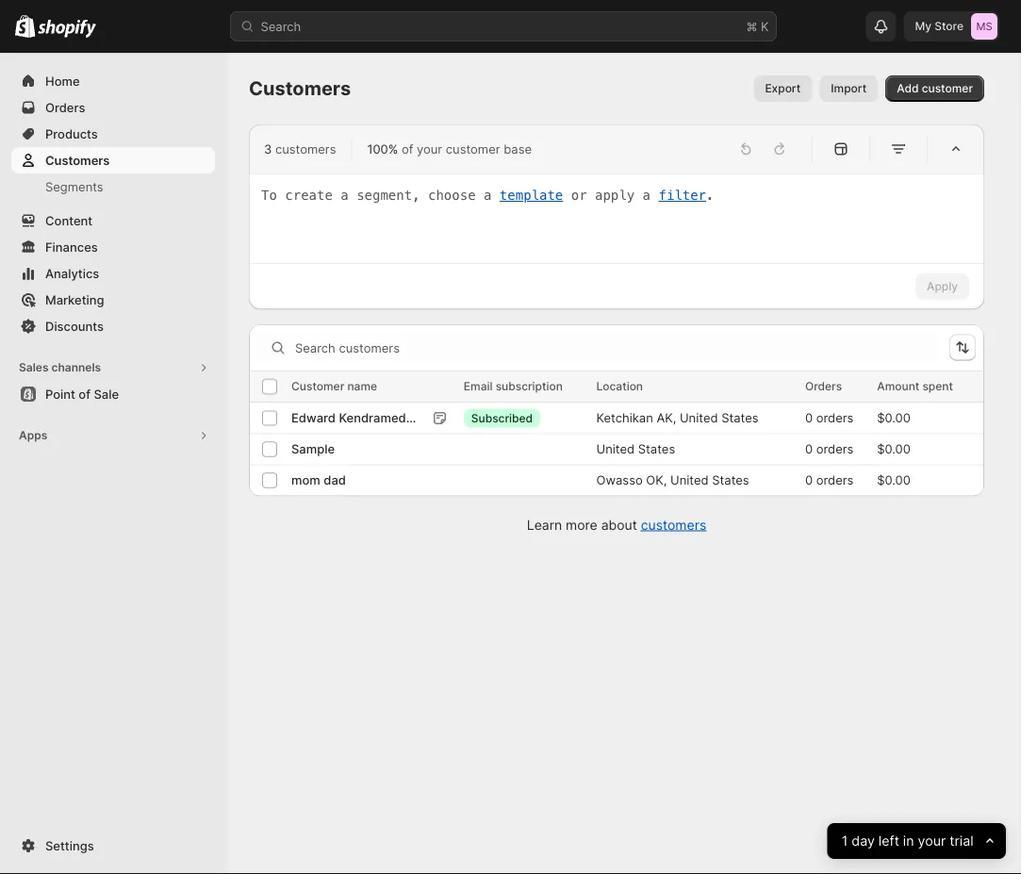 Task type: describe. For each thing, give the bounding box(es) containing it.
dad
[[324, 473, 346, 488]]

Editor field
[[261, 186, 972, 252]]

mom dad
[[291, 473, 346, 488]]

filter button
[[659, 186, 706, 206]]

or
[[571, 188, 587, 203]]

learn
[[527, 517, 562, 533]]

united for ak,
[[680, 411, 718, 425]]

orders for ketchikan ak, united states
[[817, 411, 854, 425]]

learn more about customers
[[527, 517, 707, 533]]

my store
[[915, 19, 964, 33]]

customer
[[291, 380, 345, 393]]

3 $0.00 from the top
[[877, 473, 911, 488]]

To create a segment, choose a template or apply a filter. text field
[[261, 186, 972, 252]]

products link
[[11, 121, 215, 147]]

export
[[765, 82, 801, 95]]

⌘
[[746, 19, 758, 33]]

1 horizontal spatial shopify image
[[38, 19, 96, 38]]

ok,
[[646, 473, 667, 488]]

100%
[[367, 141, 398, 156]]

subscription
[[496, 380, 563, 393]]

point
[[45, 387, 75, 401]]

more
[[566, 517, 598, 533]]

ketchikan
[[597, 411, 653, 425]]

k
[[761, 19, 769, 33]]

mom
[[291, 473, 320, 488]]

0 orders for united states
[[805, 442, 854, 456]]

about
[[601, 517, 637, 533]]

export button
[[754, 75, 812, 102]]

add
[[897, 82, 919, 95]]

email
[[464, 380, 493, 393]]

apply button
[[916, 274, 970, 300]]

3 0 from the top
[[805, 473, 813, 488]]

day
[[852, 833, 875, 849]]

amount
[[877, 380, 920, 393]]

in
[[904, 833, 915, 849]]

sample link
[[291, 440, 335, 459]]

your inside '1 day left in your trial' dropdown button
[[918, 833, 946, 849]]

3 customers
[[264, 141, 336, 156]]

3
[[264, 141, 272, 156]]

marketing link
[[11, 287, 215, 313]]

create
[[285, 188, 333, 203]]

customer name
[[291, 380, 377, 393]]

to create a segment, choose a template or apply a filter .
[[261, 188, 714, 203]]

0 horizontal spatial customers
[[45, 153, 110, 167]]

point of sale link
[[11, 381, 215, 407]]

sales
[[19, 361, 49, 374]]

template button
[[500, 186, 563, 206]]

of for your
[[402, 141, 413, 156]]

apps
[[19, 429, 47, 442]]

owasso
[[597, 473, 643, 488]]

import
[[831, 82, 867, 95]]

1 a from the left
[[341, 188, 349, 203]]

0 horizontal spatial your
[[417, 141, 443, 156]]

left
[[879, 833, 900, 849]]

marketing
[[45, 292, 104, 307]]

segment,
[[357, 188, 420, 203]]

undo image
[[737, 140, 755, 158]]

content link
[[11, 207, 215, 234]]

import button
[[820, 75, 878, 102]]

1 day left in your trial button
[[828, 823, 1006, 859]]

3 a from the left
[[643, 188, 651, 203]]

content
[[45, 213, 93, 228]]

ak,
[[657, 411, 677, 425]]

1 day left in your trial
[[842, 833, 974, 849]]

subscribed
[[471, 411, 533, 425]]

Search customers text field
[[295, 333, 942, 363]]

redo image
[[771, 140, 789, 158]]

owasso ok, united states
[[597, 473, 749, 488]]

my
[[915, 19, 932, 33]]

products
[[45, 126, 98, 141]]

edward
[[291, 411, 336, 425]]

ketchikan ak, united states
[[597, 411, 759, 425]]

sale
[[94, 387, 119, 401]]

location
[[597, 380, 643, 393]]

0 vertical spatial orders
[[45, 100, 85, 115]]



Task type: locate. For each thing, give the bounding box(es) containing it.
orders
[[45, 100, 85, 115], [805, 380, 842, 393]]

2 0 orders from the top
[[805, 442, 854, 456]]

name
[[348, 380, 377, 393]]

home link
[[11, 68, 215, 94]]

0 vertical spatial states
[[722, 411, 759, 425]]

100% of your customer base
[[367, 141, 532, 156]]

0 for united states
[[805, 442, 813, 456]]

orders
[[817, 411, 854, 425], [817, 442, 854, 456], [817, 473, 854, 488]]

0 horizontal spatial shopify image
[[15, 15, 35, 37]]

to
[[261, 188, 277, 203]]

segments link
[[11, 174, 215, 200]]

2 vertical spatial united
[[671, 473, 709, 488]]

sales channels button
[[11, 355, 215, 381]]

0 orders for ketchikan ak, united states
[[805, 411, 854, 425]]

home
[[45, 74, 80, 88]]

1 vertical spatial customer
[[446, 141, 500, 156]]

add customer
[[897, 82, 973, 95]]

customers
[[275, 141, 336, 156], [641, 517, 707, 533]]

2 vertical spatial 0 orders
[[805, 473, 854, 488]]

2 0 from the top
[[805, 442, 813, 456]]

a right 'choose'
[[484, 188, 492, 203]]

trial
[[950, 833, 974, 849]]

1 horizontal spatial customers
[[249, 77, 351, 100]]

channels
[[51, 361, 101, 374]]

2 vertical spatial states
[[712, 473, 749, 488]]

$0.00 for united states
[[877, 442, 911, 456]]

a right apply
[[643, 188, 651, 203]]

1 horizontal spatial customer
[[922, 82, 973, 95]]

segments
[[45, 179, 103, 194]]

0 vertical spatial of
[[402, 141, 413, 156]]

customers up 3 customers
[[249, 77, 351, 100]]

point of sale
[[45, 387, 119, 401]]

0 horizontal spatial customers
[[275, 141, 336, 156]]

2 vertical spatial 0
[[805, 473, 813, 488]]

1
[[842, 833, 848, 849]]

2 horizontal spatial a
[[643, 188, 651, 203]]

0 vertical spatial customers
[[249, 77, 351, 100]]

1 vertical spatial $0.00
[[877, 442, 911, 456]]

0 horizontal spatial orders
[[45, 100, 85, 115]]

1 0 from the top
[[805, 411, 813, 425]]

0 vertical spatial your
[[417, 141, 443, 156]]

2 a from the left
[[484, 188, 492, 203]]

2 vertical spatial $0.00
[[877, 473, 911, 488]]

of for sale
[[79, 387, 91, 401]]

1 horizontal spatial customers
[[641, 517, 707, 533]]

finances link
[[11, 234, 215, 260]]

states for owasso ok, united states
[[712, 473, 749, 488]]

customers link
[[11, 147, 215, 174]]

sales channels
[[19, 361, 101, 374]]

shopify image
[[15, 15, 35, 37], [38, 19, 96, 38]]

customers right the "3"
[[275, 141, 336, 156]]

3 0 orders from the top
[[805, 473, 854, 488]]

2 orders from the top
[[817, 442, 854, 456]]

0 horizontal spatial customer
[[446, 141, 500, 156]]

1 vertical spatial customers
[[45, 153, 110, 167]]

customer
[[922, 82, 973, 95], [446, 141, 500, 156]]

1 vertical spatial 0
[[805, 442, 813, 456]]

states right ak,
[[722, 411, 759, 425]]

edward kendramedoanderondosen
[[291, 411, 498, 425]]

settings link
[[11, 833, 215, 859]]

1 vertical spatial customers
[[641, 517, 707, 533]]

apply
[[595, 188, 635, 203]]

1 orders from the top
[[817, 411, 854, 425]]

discounts
[[45, 319, 104, 333]]

search
[[261, 19, 301, 33]]

1 $0.00 from the top
[[877, 411, 911, 425]]

edward kendramedoanderondosen link
[[291, 409, 498, 427]]

apply
[[927, 280, 958, 293]]

1 vertical spatial of
[[79, 387, 91, 401]]

customer left base
[[446, 141, 500, 156]]

orders link
[[11, 94, 215, 121]]

1 vertical spatial orders
[[817, 442, 854, 456]]

mom dad link
[[291, 471, 346, 490]]

of inside 'link'
[[79, 387, 91, 401]]

$0.00
[[877, 411, 911, 425], [877, 442, 911, 456], [877, 473, 911, 488]]

states right ok,
[[712, 473, 749, 488]]

1 horizontal spatial your
[[918, 833, 946, 849]]

a
[[341, 188, 349, 203], [484, 188, 492, 203], [643, 188, 651, 203]]

my store image
[[971, 13, 998, 40]]

of right 100%
[[402, 141, 413, 156]]

orders for united states
[[817, 442, 854, 456]]

1 0 orders from the top
[[805, 411, 854, 425]]

customers up segments
[[45, 153, 110, 167]]

0 vertical spatial $0.00
[[877, 411, 911, 425]]

of
[[402, 141, 413, 156], [79, 387, 91, 401]]

analytics
[[45, 266, 99, 281]]

choose
[[428, 188, 476, 203]]

1 vertical spatial orders
[[805, 380, 842, 393]]

store
[[935, 19, 964, 33]]

orders down home
[[45, 100, 85, 115]]

0
[[805, 411, 813, 425], [805, 442, 813, 456], [805, 473, 813, 488]]

1 vertical spatial states
[[638, 442, 675, 456]]

base
[[504, 141, 532, 156]]

1 vertical spatial 0 orders
[[805, 442, 854, 456]]

0 vertical spatial customers
[[275, 141, 336, 156]]

discounts link
[[11, 313, 215, 340]]

template
[[500, 188, 563, 203]]

spent
[[923, 380, 953, 393]]

amount spent
[[877, 380, 953, 393]]

states
[[722, 411, 759, 425], [638, 442, 675, 456], [712, 473, 749, 488]]

1 horizontal spatial a
[[484, 188, 492, 203]]

0 horizontal spatial a
[[341, 188, 349, 203]]

your
[[417, 141, 443, 156], [918, 833, 946, 849]]

1 vertical spatial your
[[918, 833, 946, 849]]

0 vertical spatial 0
[[805, 411, 813, 425]]

kendramedoanderondosen
[[339, 411, 498, 425]]

3 orders from the top
[[817, 473, 854, 488]]

0 orders
[[805, 411, 854, 425], [805, 442, 854, 456], [805, 473, 854, 488]]

alert
[[249, 264, 279, 309]]

finances
[[45, 240, 98, 254]]

add customer button
[[886, 75, 985, 102]]

united for ok,
[[671, 473, 709, 488]]

1 horizontal spatial of
[[402, 141, 413, 156]]

0 horizontal spatial of
[[79, 387, 91, 401]]

united right ak,
[[680, 411, 718, 425]]

1 horizontal spatial orders
[[805, 380, 842, 393]]

customer right add
[[922, 82, 973, 95]]

of left sale at the left of the page
[[79, 387, 91, 401]]

0 vertical spatial united
[[680, 411, 718, 425]]

customer inside button
[[922, 82, 973, 95]]

united up owasso
[[597, 442, 635, 456]]

email subscription
[[464, 380, 563, 393]]

$0.00 for ketchikan ak, united states
[[877, 411, 911, 425]]

orders left amount
[[805, 380, 842, 393]]

customers link
[[641, 517, 707, 533]]

0 vertical spatial customer
[[922, 82, 973, 95]]

2 $0.00 from the top
[[877, 442, 911, 456]]

0 vertical spatial 0 orders
[[805, 411, 854, 425]]

customers
[[249, 77, 351, 100], [45, 153, 110, 167]]

united states
[[597, 442, 675, 456]]

analytics link
[[11, 260, 215, 287]]

a right create
[[341, 188, 349, 203]]

settings
[[45, 838, 94, 853]]

united right ok,
[[671, 473, 709, 488]]

⌘ k
[[746, 19, 769, 33]]

customers down owasso ok, united states
[[641, 517, 707, 533]]

states up ok,
[[638, 442, 675, 456]]

point of sale button
[[0, 381, 226, 407]]

0 vertical spatial orders
[[817, 411, 854, 425]]

states for ketchikan ak, united states
[[722, 411, 759, 425]]

your right in
[[918, 833, 946, 849]]

0 for ketchikan ak, united states
[[805, 411, 813, 425]]

sample
[[291, 442, 335, 456]]

your right 100%
[[417, 141, 443, 156]]

apps button
[[11, 423, 215, 449]]

2 vertical spatial orders
[[817, 473, 854, 488]]

filter
[[659, 188, 706, 203]]

1 vertical spatial united
[[597, 442, 635, 456]]

.
[[706, 188, 714, 203]]



Task type: vqa. For each thing, say whether or not it's contained in the screenshot.
The 1 Day Left In Your Trial dropdown button at the right bottom
yes



